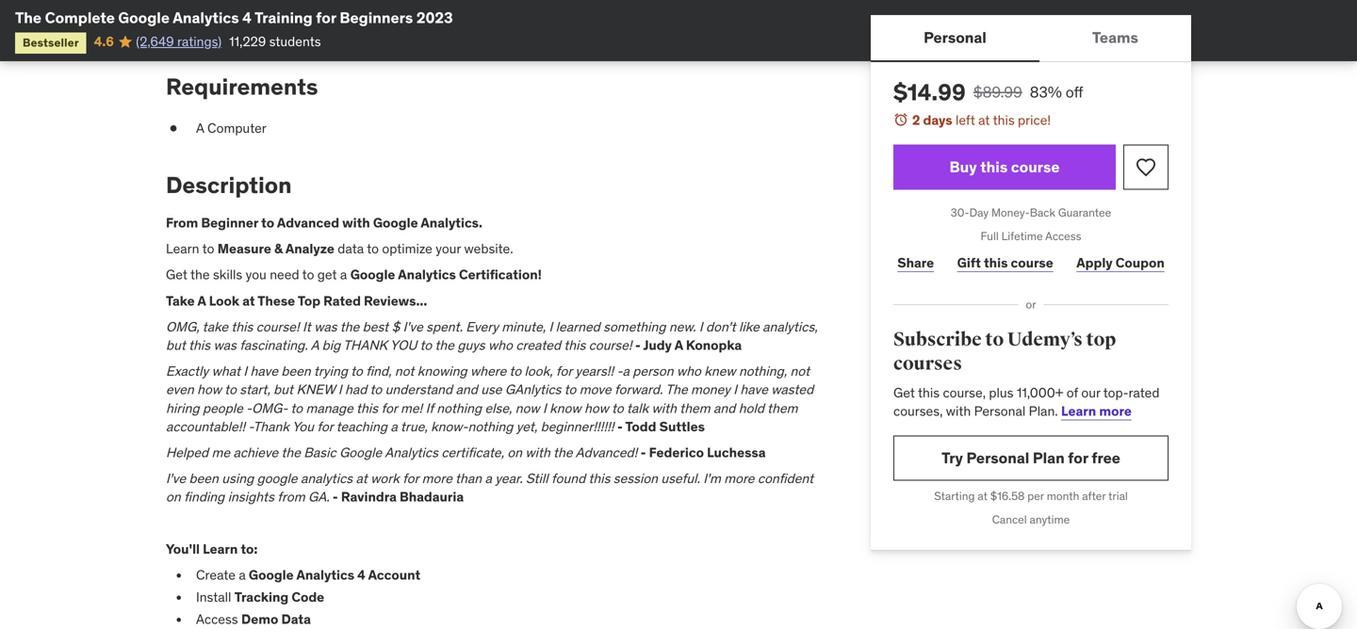 Task type: describe. For each thing, give the bounding box(es) containing it.
0 horizontal spatial 4
[[242, 8, 252, 27]]

learn inside you'll learn to: create a google analytics 4 account install tracking code access demo data
[[203, 541, 238, 558]]

work
[[371, 470, 399, 487]]

- left todd
[[617, 418, 623, 435]]

use
[[481, 382, 502, 398]]

1 them from the left
[[680, 400, 710, 417]]

$
[[392, 319, 400, 336]]

spent.
[[426, 319, 463, 336]]

data
[[281, 611, 311, 628]]

insights
[[228, 489, 274, 506]]

data
[[338, 241, 364, 257]]

measure
[[218, 241, 271, 257]]

new.
[[669, 319, 696, 336]]

of
[[1067, 384, 1078, 401]]

subscribe to udemy's top courses
[[894, 329, 1116, 376]]

learned
[[556, 319, 600, 336]]

1 not from the left
[[395, 363, 414, 380]]

starting at $16.58 per month after trial cancel anytime
[[934, 489, 1128, 527]]

demo
[[241, 611, 278, 628]]

this inside exactly what i have been trying to find, not knowing where to look, for years!! -a person who knew nothing, not even how to start, but knew i had to understand and use ganlytics to move forward. the money i have wasted hiring people -omg- to manage this for me! if nothing else, now i know how to talk with them and hold them accountable!! -thank you for teaching a true, know-nothing yet, beginner!!!!!!
[[356, 400, 378, 417]]

access inside you'll learn to: create a google analytics 4 account install tracking code access demo data
[[196, 611, 238, 628]]

start,
[[240, 382, 270, 398]]

federico
[[649, 444, 704, 461]]

&
[[274, 241, 283, 257]]

the complete google analytics 4 training for beginners 2023
[[15, 8, 453, 27]]

- down something
[[635, 337, 641, 354]]

take
[[166, 293, 195, 310]]

i right new.
[[699, 319, 703, 336]]

apply
[[1077, 254, 1113, 271]]

at inside starting at $16.58 per month after trial cancel anytime
[[978, 489, 988, 504]]

- down start,
[[246, 400, 252, 417]]

bonus lecture
[[220, 2, 306, 19]]

trial
[[1109, 489, 1128, 504]]

1 vertical spatial was
[[214, 337, 236, 354]]

this inside button
[[981, 157, 1008, 177]]

session
[[614, 470, 658, 487]]

i up created
[[549, 319, 553, 336]]

xsmall image
[[166, 119, 181, 138]]

buy this course
[[950, 157, 1060, 177]]

to up 'you'
[[291, 400, 303, 417]]

who inside exactly what i have been trying to find, not knowing where to look, for years!! -a person who knew nothing, not even how to start, but knew i had to understand and use ganlytics to move forward. the money i have wasted hiring people -omg- to manage this for me! if nothing else, now i know how to talk with them and hold them accountable!! -thank you for teaching a true, know-nothing yet, beginner!!!!!!
[[677, 363, 701, 380]]

for up students
[[316, 8, 336, 27]]

ratings)
[[177, 33, 222, 50]]

what
[[212, 363, 240, 380]]

- todd suttles
[[617, 418, 705, 435]]

teams button
[[1040, 15, 1192, 60]]

our
[[1082, 384, 1101, 401]]

true,
[[401, 418, 428, 435]]

than
[[455, 470, 482, 487]]

know-
[[431, 418, 468, 435]]

a inside i've been using google analytics at work for more than a year. still found this session useful. i'm more confident on finding insights from ga.
[[485, 470, 492, 487]]

trying
[[314, 363, 348, 380]]

todd
[[625, 418, 657, 435]]

1 horizontal spatial have
[[740, 382, 768, 398]]

0 vertical spatial nothing
[[437, 400, 482, 417]]

wishlist image
[[1135, 156, 1158, 179]]

this inside i've been using google analytics at work for more than a year. still found this session useful. i'm more confident on finding insights from ga.
[[589, 470, 610, 487]]

0 vertical spatial at
[[979, 112, 990, 129]]

knew
[[296, 382, 335, 398]]

access inside 30-day money-back guarantee full lifetime access
[[1046, 229, 1082, 244]]

try personal plan for free link
[[894, 436, 1169, 481]]

beginner!!!!!!
[[541, 418, 614, 435]]

skills
[[213, 267, 243, 284]]

get
[[317, 267, 337, 284]]

the down spent.
[[435, 337, 454, 354]]

0 horizontal spatial how
[[197, 382, 222, 398]]

but inside omg, take this course! it was the best $ i've spent. every minute, i learned something new. i don't like analytics, but this was fascinating. a big thank you to the guys who created this course!
[[166, 337, 186, 354]]

this right gift
[[984, 254, 1008, 271]]

$16.58
[[991, 489, 1025, 504]]

this down $89.99
[[993, 112, 1015, 129]]

the inside the from beginner to advanced with google analytics. learn to measure & analyze data to optimize your website. get the skills you need to get a google analytics certification! take a look at these top rated reviews...
[[190, 267, 210, 284]]

try personal plan for free
[[942, 449, 1121, 468]]

people
[[203, 400, 243, 417]]

to left get
[[302, 267, 314, 284]]

i right now
[[543, 400, 547, 417]]

for left free
[[1068, 449, 1089, 468]]

for right 'look,'
[[556, 363, 572, 380]]

website.
[[464, 241, 513, 257]]

0 horizontal spatial more
[[422, 470, 452, 487]]

the down 'you'
[[281, 444, 301, 461]]

move
[[579, 382, 612, 398]]

at these top
[[242, 293, 321, 310]]

been inside i've been using google analytics at work for more than a year. still found this session useful. i'm more confident on finding insights from ga.
[[189, 470, 219, 487]]

on inside i've been using google analytics at work for more than a year. still found this session useful. i'm more confident on finding insights from ga.
[[166, 489, 181, 506]]

0 horizontal spatial course!
[[256, 319, 299, 336]]

exactly what i have been trying to find, not knowing where to look, for years!! -a person who knew nothing, not even how to start, but knew i had to understand and use ganlytics to move forward. the money i have wasted hiring people -omg- to manage this for me! if nothing else, now i know how to talk with them and hold them accountable!! -thank you for teaching a true, know-nothing yet, beginner!!!!!!
[[166, 363, 814, 435]]

- judy a konopka
[[635, 337, 742, 354]]

(2,649
[[136, 33, 174, 50]]

anytime
[[1030, 513, 1070, 527]]

ganlytics
[[505, 382, 561, 398]]

even
[[166, 382, 194, 398]]

- up achieve
[[248, 418, 253, 435]]

ravindra
[[341, 489, 397, 506]]

i've inside i've been using google analytics at work for more than a year. still found this session useful. i'm more confident on finding insights from ga.
[[166, 470, 186, 487]]

teams
[[1093, 28, 1139, 47]]

personal button
[[871, 15, 1040, 60]]

(2,649 ratings)
[[136, 33, 222, 50]]

look,
[[525, 363, 553, 380]]

- right years!!
[[617, 363, 623, 380]]

lecture
[[260, 2, 306, 19]]

to inside subscribe to udemy's top courses
[[986, 329, 1004, 352]]

or
[[1026, 298, 1037, 312]]

i down "knew"
[[734, 382, 737, 398]]

from beginner to advanced with google analytics. learn to measure & analyze data to optimize your website. get the skills you need to get a google analytics certification! take a look at these top rated reviews...
[[166, 215, 542, 310]]

- down todd
[[641, 444, 646, 461]]

basic
[[304, 444, 336, 461]]

get inside get this course, plus 11,000+ of our top-rated courses, with personal plan.
[[894, 384, 915, 401]]

analyze
[[285, 241, 335, 257]]

person
[[633, 363, 674, 380]]

1 horizontal spatial course!
[[589, 337, 632, 354]]

google up (2,649
[[118, 8, 170, 27]]

i've inside omg, take this course! it was the best $ i've spent. every minute, i learned something new. i don't like analytics, but this was fascinating. a big thank you to the guys who created this course!
[[403, 319, 423, 336]]

apply coupon
[[1077, 254, 1165, 271]]

this down learned
[[564, 337, 586, 354]]

30-
[[951, 206, 970, 220]]

83%
[[1030, 82, 1062, 102]]

manage
[[306, 400, 353, 417]]

to up know
[[564, 382, 576, 398]]

take
[[202, 319, 228, 336]]

guys
[[458, 337, 485, 354]]

top
[[1086, 329, 1116, 352]]

the up thank
[[340, 319, 359, 336]]

lifetime
[[1002, 229, 1043, 244]]

google inside you'll learn to: create a google analytics 4 account install tracking code access demo data
[[249, 567, 294, 584]]

omg, take this course! it was the best $ i've spent. every minute, i learned something new. i don't like analytics, but this was fascinating. a big thank you to the guys who created this course!
[[166, 319, 818, 354]]

requirements
[[166, 72, 318, 101]]

alarm image
[[894, 112, 909, 127]]

personal inside get this course, plus 11,000+ of our top-rated courses, with personal plan.
[[974, 403, 1026, 420]]

subscribe
[[894, 329, 982, 352]]

course for buy this course
[[1011, 157, 1060, 177]]

the up found
[[553, 444, 573, 461]]

like
[[739, 319, 760, 336]]

a computer
[[196, 120, 267, 137]]

description
[[166, 171, 292, 199]]

a inside omg, take this course! it was the best $ i've spent. every minute, i learned something new. i don't like analytics, but this was fascinating. a big thank you to the guys who created this course!
[[311, 337, 319, 354]]

1 vertical spatial nothing
[[468, 418, 513, 435]]

2 days left at this price!
[[913, 112, 1051, 129]]

2 vertical spatial personal
[[967, 449, 1030, 468]]

who inside omg, take this course! it was the best $ i've spent. every minute, i learned something new. i don't like analytics, but this was fascinating. a big thank you to the guys who created this course!
[[488, 337, 513, 354]]

optimize
[[382, 241, 433, 257]]

rated
[[323, 293, 361, 310]]

bestseller
[[23, 35, 79, 50]]

analytics down true,
[[385, 444, 438, 461]]

nothing,
[[739, 363, 787, 380]]

xsmall image
[[189, 1, 205, 20]]

analytics inside you'll learn to: create a google analytics 4 account install tracking code access demo data
[[296, 567, 355, 584]]

this right the take
[[231, 319, 253, 336]]

0 horizontal spatial and
[[456, 382, 478, 398]]



Task type: vqa. For each thing, say whether or not it's contained in the screenshot.
don't
yes



Task type: locate. For each thing, give the bounding box(es) containing it.
gift
[[957, 254, 981, 271]]

analytics up code
[[296, 567, 355, 584]]

how down move
[[584, 400, 609, 417]]

to up "&"
[[261, 215, 274, 231]]

1 horizontal spatial learn
[[203, 541, 238, 558]]

days
[[923, 112, 953, 129]]

1 horizontal spatial been
[[281, 363, 311, 380]]

to left talk
[[612, 400, 624, 417]]

1 horizontal spatial get
[[894, 384, 915, 401]]

1 vertical spatial course
[[1011, 254, 1054, 271]]

been up finding
[[189, 470, 219, 487]]

4 left account
[[357, 567, 366, 584]]

0 horizontal spatial was
[[214, 337, 236, 354]]

and left use
[[456, 382, 478, 398]]

0 vertical spatial course!
[[256, 319, 299, 336]]

how up people
[[197, 382, 222, 398]]

0 vertical spatial 4
[[242, 8, 252, 27]]

analytics inside the from beginner to advanced with google analytics. learn to measure & analyze data to optimize your website. get the skills you need to get a google analytics certification! take a look at these top rated reviews...
[[398, 267, 456, 284]]

i left had
[[338, 382, 342, 398]]

1 vertical spatial who
[[677, 363, 701, 380]]

starting
[[934, 489, 975, 504]]

a
[[196, 120, 204, 137], [197, 293, 206, 310], [311, 337, 319, 354], [675, 337, 683, 354]]

a up forward.
[[623, 363, 630, 380]]

created
[[516, 337, 561, 354]]

learn up the create a
[[203, 541, 238, 558]]

need
[[270, 267, 299, 284]]

4 inside you'll learn to: create a google analytics 4 account install tracking code access demo data
[[357, 567, 366, 584]]

0 horizontal spatial them
[[680, 400, 710, 417]]

forward.
[[615, 382, 663, 398]]

this up courses,
[[918, 384, 940, 401]]

1 vertical spatial course!
[[589, 337, 632, 354]]

but inside exactly what i have been trying to find, not knowing where to look, for years!! -a person who knew nothing, not even how to start, but knew i had to understand and use ganlytics to move forward. the money i have wasted hiring people -omg- to manage this for me! if nothing else, now i know how to talk with them and hold them accountable!! -thank you for teaching a true, know-nothing yet, beginner!!!!!!
[[274, 382, 293, 398]]

share button
[[894, 244, 938, 282]]

0 horizontal spatial i've
[[166, 470, 186, 487]]

tracking
[[235, 589, 289, 606]]

account
[[368, 567, 421, 584]]

0 vertical spatial and
[[456, 382, 478, 398]]

-
[[635, 337, 641, 354], [617, 363, 623, 380], [246, 400, 252, 417], [248, 418, 253, 435], [617, 418, 623, 435], [641, 444, 646, 461], [333, 489, 338, 506]]

have
[[250, 363, 278, 380], [740, 382, 768, 398]]

0 horizontal spatial who
[[488, 337, 513, 354]]

a inside the from beginner to advanced with google analytics. learn to measure & analyze data to optimize your website. get the skills you need to get a google analytics certification! take a look at these top rated reviews...
[[340, 267, 347, 284]]

nothing up know-
[[437, 400, 482, 417]]

course! down something
[[589, 337, 632, 354]]

thank
[[253, 418, 289, 435]]

1 vertical spatial 4
[[357, 567, 366, 584]]

have up "hold"
[[740, 382, 768, 398]]

1 horizontal spatial not
[[790, 363, 810, 380]]

now
[[515, 400, 540, 417]]

plan
[[1033, 449, 1065, 468]]

helped
[[166, 444, 208, 461]]

1 horizontal spatial who
[[677, 363, 701, 380]]

personal down plus
[[974, 403, 1026, 420]]

top-
[[1104, 384, 1129, 401]]

1 vertical spatial access
[[196, 611, 238, 628]]

find,
[[366, 363, 392, 380]]

who down every
[[488, 337, 513, 354]]

0 vertical spatial course
[[1011, 157, 1060, 177]]

buy this course button
[[894, 145, 1116, 190]]

if
[[426, 400, 434, 417]]

accountable!!
[[166, 418, 245, 435]]

this down the take
[[189, 337, 210, 354]]

to left "udemy's"
[[986, 329, 1004, 352]]

konopka
[[686, 337, 742, 354]]

at inside i've been using google analytics at work for more than a year. still found this session useful. i'm more confident on finding insights from ga.
[[356, 470, 367, 487]]

the
[[190, 267, 210, 284], [340, 319, 359, 336], [435, 337, 454, 354], [281, 444, 301, 461], [553, 444, 573, 461]]

not up wasted
[[790, 363, 810, 380]]

0 vertical spatial i've
[[403, 319, 423, 336]]

get up take
[[166, 267, 187, 284]]

guarantee
[[1059, 206, 1112, 220]]

google down data
[[350, 267, 395, 284]]

fascinating.
[[240, 337, 308, 354]]

them down wasted
[[767, 400, 798, 417]]

1 horizontal spatial was
[[314, 319, 337, 336]]

0 vertical spatial personal
[[924, 28, 987, 47]]

rated
[[1129, 384, 1160, 401]]

who
[[488, 337, 513, 354], [677, 363, 701, 380]]

0 vertical spatial have
[[250, 363, 278, 380]]

0 horizontal spatial on
[[166, 489, 181, 506]]

to down what
[[225, 382, 237, 398]]

with up still at the left bottom
[[525, 444, 550, 461]]

0 vertical spatial was
[[314, 319, 337, 336]]

1 vertical spatial get
[[894, 384, 915, 401]]

0 vertical spatial but
[[166, 337, 186, 354]]

with up data
[[342, 215, 370, 231]]

0 horizontal spatial access
[[196, 611, 238, 628]]

gift this course
[[957, 254, 1054, 271]]

2 vertical spatial learn
[[203, 541, 238, 558]]

with down course,
[[946, 403, 971, 420]]

course for gift this course
[[1011, 254, 1054, 271]]

it
[[303, 319, 311, 336]]

more
[[1100, 403, 1132, 420], [422, 470, 452, 487], [724, 470, 755, 487]]

0 vertical spatial on
[[507, 444, 522, 461]]

a down new.
[[675, 337, 683, 354]]

udemy's
[[1008, 329, 1083, 352]]

coupon
[[1116, 254, 1165, 271]]

1 vertical spatial and
[[714, 400, 736, 417]]

after
[[1082, 489, 1106, 504]]

you
[[246, 267, 267, 284]]

i've down helped
[[166, 470, 186, 487]]

a inside the from beginner to advanced with google analytics. learn to measure & analyze data to optimize your website. get the skills you need to get a google analytics certification! take a look at these top rated reviews...
[[197, 293, 206, 310]]

1 vertical spatial the
[[666, 382, 688, 398]]

2
[[913, 112, 921, 129]]

get up courses,
[[894, 384, 915, 401]]

look
[[209, 293, 240, 310]]

best
[[363, 319, 389, 336]]

course inside button
[[1011, 157, 1060, 177]]

complete
[[45, 8, 115, 27]]

have up start,
[[250, 363, 278, 380]]

know
[[550, 400, 581, 417]]

get inside the from beginner to advanced with google analytics. learn to measure & analyze data to optimize your website. get the skills you need to get a google analytics certification! take a look at these top rated reviews...
[[166, 267, 187, 284]]

a right than
[[485, 470, 492, 487]]

personal up $14.99
[[924, 28, 987, 47]]

1 vertical spatial i've
[[166, 470, 186, 487]]

luchessa
[[707, 444, 766, 461]]

try
[[942, 449, 963, 468]]

was right it
[[314, 319, 337, 336]]

1 vertical spatial learn
[[1062, 403, 1097, 420]]

but up omg- at left
[[274, 382, 293, 398]]

day
[[970, 206, 989, 220]]

0 horizontal spatial but
[[166, 337, 186, 354]]

them
[[680, 400, 710, 417], [767, 400, 798, 417]]

apply coupon button
[[1073, 244, 1169, 282]]

0 vertical spatial who
[[488, 337, 513, 354]]

the
[[15, 8, 42, 27], [666, 382, 688, 398]]

access down back
[[1046, 229, 1082, 244]]

had
[[345, 382, 367, 398]]

google up tracking
[[249, 567, 294, 584]]

0 vertical spatial get
[[166, 267, 187, 284]]

for left me!
[[381, 400, 397, 417]]

wasted
[[771, 382, 814, 398]]

1 vertical spatial but
[[274, 382, 293, 398]]

course
[[1011, 157, 1060, 177], [1011, 254, 1054, 271]]

was down the take
[[214, 337, 236, 354]]

1 vertical spatial personal
[[974, 403, 1026, 420]]

0 horizontal spatial the
[[15, 8, 42, 27]]

at up ravindra
[[356, 470, 367, 487]]

2 them from the left
[[767, 400, 798, 417]]

for inside i've been using google analytics at work for more than a year. still found this session useful. i'm more confident on finding insights from ga.
[[403, 470, 419, 487]]

11,229 students
[[229, 33, 321, 50]]

learn down of
[[1062, 403, 1097, 420]]

advanced!
[[576, 444, 638, 461]]

course down 'lifetime'
[[1011, 254, 1054, 271]]

a left true,
[[391, 418, 398, 435]]

for down "manage"
[[317, 418, 333, 435]]

the down person
[[666, 382, 688, 398]]

1 horizontal spatial and
[[714, 400, 736, 417]]

course up back
[[1011, 157, 1060, 177]]

on left finding
[[166, 489, 181, 506]]

google down the 'teaching'
[[339, 444, 382, 461]]

1 vertical spatial on
[[166, 489, 181, 506]]

was
[[314, 319, 337, 336], [214, 337, 236, 354]]

0 vertical spatial been
[[281, 363, 311, 380]]

them up suttles
[[680, 400, 710, 417]]

0 horizontal spatial get
[[166, 267, 187, 284]]

2 horizontal spatial more
[[1100, 403, 1132, 420]]

google up optimize
[[373, 215, 418, 231]]

0 horizontal spatial learn
[[166, 241, 199, 257]]

2023
[[417, 8, 453, 27]]

1 horizontal spatial but
[[274, 382, 293, 398]]

2 course from the top
[[1011, 254, 1054, 271]]

2 vertical spatial at
[[978, 489, 988, 504]]

to right you
[[420, 337, 432, 354]]

1 horizontal spatial them
[[767, 400, 798, 417]]

reviews...
[[364, 293, 427, 310]]

1 horizontal spatial access
[[1046, 229, 1082, 244]]

i've right $
[[403, 319, 423, 336]]

students
[[269, 33, 321, 50]]

$14.99 $89.99 83% off
[[894, 78, 1084, 107]]

tab list containing personal
[[871, 15, 1192, 62]]

been inside exactly what i have been trying to find, not knowing where to look, for years!! -a person who knew nothing, not even how to start, but knew i had to understand and use ganlytics to move forward. the money i have wasted hiring people -omg- to manage this for me! if nothing else, now i know how to talk with them and hold them accountable!! -thank you for teaching a true, know-nothing yet, beginner!!!!!!
[[281, 363, 311, 380]]

courses
[[894, 353, 962, 376]]

i
[[549, 319, 553, 336], [699, 319, 703, 336], [244, 363, 247, 380], [338, 382, 342, 398], [734, 382, 737, 398], [543, 400, 547, 417]]

to up had
[[351, 363, 363, 380]]

i've
[[403, 319, 423, 336], [166, 470, 186, 487]]

learn down from
[[166, 241, 199, 257]]

1 horizontal spatial 4
[[357, 567, 366, 584]]

1 vertical spatial how
[[584, 400, 609, 417]]

1 horizontal spatial how
[[584, 400, 609, 417]]

$89.99
[[974, 82, 1023, 102]]

1 horizontal spatial more
[[724, 470, 755, 487]]

hold
[[739, 400, 764, 417]]

money-
[[992, 206, 1030, 220]]

with inside the from beginner to advanced with google analytics. learn to measure & analyze data to optimize your website. get the skills you need to get a google analytics certification! take a look at these top rated reviews...
[[342, 215, 370, 231]]

analytics.
[[421, 215, 483, 231]]

the left skills
[[190, 267, 210, 284]]

yet,
[[516, 418, 538, 435]]

been up knew
[[281, 363, 311, 380]]

to up skills
[[202, 241, 214, 257]]

bhadauria
[[400, 489, 464, 506]]

knew
[[704, 363, 736, 380]]

learn inside the from beginner to advanced with google analytics. learn to measure & analyze data to optimize your website. get the skills you need to get a google analytics certification! take a look at these top rated reviews...
[[166, 241, 199, 257]]

4 up 11,229
[[242, 8, 252, 27]]

1 horizontal spatial on
[[507, 444, 522, 461]]

on up year.
[[507, 444, 522, 461]]

more down top-
[[1100, 403, 1132, 420]]

helped me achieve the basic google analytics certificate, on with the advanced! - federico luchessa
[[166, 444, 766, 461]]

to inside omg, take this course! it was the best $ i've spent. every minute, i learned something new. i don't like analytics, but this was fascinating. a big thank you to the guys who created this course!
[[420, 337, 432, 354]]

analytics up ratings) at top left
[[173, 8, 239, 27]]

get
[[166, 267, 187, 284], [894, 384, 915, 401]]

certificate,
[[441, 444, 504, 461]]

0 horizontal spatial have
[[250, 363, 278, 380]]

a right xsmall icon
[[196, 120, 204, 137]]

1 vertical spatial at
[[356, 470, 367, 487]]

plan.
[[1029, 403, 1058, 420]]

a left big
[[311, 337, 319, 354]]

a right take
[[197, 293, 206, 310]]

share
[[898, 254, 934, 271]]

2 not from the left
[[790, 363, 810, 380]]

but down omg,
[[166, 337, 186, 354]]

code
[[292, 589, 324, 606]]

from
[[166, 215, 198, 231]]

at right "left" at top right
[[979, 112, 990, 129]]

course! up fascinating.
[[256, 319, 299, 336]]

this right buy
[[981, 157, 1008, 177]]

1 horizontal spatial the
[[666, 382, 688, 398]]

2 horizontal spatial learn
[[1062, 403, 1097, 420]]

with up the - todd suttles
[[652, 400, 677, 417]]

this down advanced!
[[589, 470, 610, 487]]

for up - ravindra bhadauria
[[403, 470, 419, 487]]

1 horizontal spatial i've
[[403, 319, 423, 336]]

the up bestseller
[[15, 8, 42, 27]]

- right ga. at the left bottom of page
[[333, 489, 338, 506]]

with inside exactly what i have been trying to find, not knowing where to look, for years!! -a person who knew nothing, not even how to start, but knew i had to understand and use ganlytics to move forward. the money i have wasted hiring people -omg- to manage this for me! if nothing else, now i know how to talk with them and hold them accountable!! -thank you for teaching a true, know-nothing yet, beginner!!!!!!
[[652, 400, 677, 417]]

0 vertical spatial how
[[197, 382, 222, 398]]

0 horizontal spatial been
[[189, 470, 219, 487]]

to down find, in the left bottom of the page
[[370, 382, 382, 398]]

knowing
[[417, 363, 467, 380]]

something
[[603, 319, 666, 336]]

per
[[1028, 489, 1044, 504]]

1 course from the top
[[1011, 157, 1060, 177]]

1 vertical spatial have
[[740, 382, 768, 398]]

you'll learn to: create a google analytics 4 account install tracking code access demo data
[[166, 541, 421, 628]]

the inside exactly what i have been trying to find, not knowing where to look, for years!! -a person who knew nothing, not even how to start, but knew i had to understand and use ganlytics to move forward. the money i have wasted hiring people -omg- to manage this for me! if nothing else, now i know how to talk with them and hold them accountable!! -thank you for teaching a true, know-nothing yet, beginner!!!!!!
[[666, 382, 688, 398]]

0 vertical spatial the
[[15, 8, 42, 27]]

this up the 'teaching'
[[356, 400, 378, 417]]

tab list
[[871, 15, 1192, 62]]

personal
[[924, 28, 987, 47], [974, 403, 1026, 420], [967, 449, 1030, 468]]

exactly
[[166, 363, 209, 380]]

this
[[993, 112, 1015, 129], [981, 157, 1008, 177], [984, 254, 1008, 271], [231, 319, 253, 336], [189, 337, 210, 354], [564, 337, 586, 354], [918, 384, 940, 401], [356, 400, 378, 417], [589, 470, 610, 487]]

to left 'look,'
[[509, 363, 521, 380]]

with inside get this course, plus 11,000+ of our top-rated courses, with personal plan.
[[946, 403, 971, 420]]

0 vertical spatial learn
[[166, 241, 199, 257]]

1 vertical spatial been
[[189, 470, 219, 487]]

gift this course link
[[953, 244, 1058, 282]]

at left $16.58
[[978, 489, 988, 504]]

else,
[[485, 400, 512, 417]]

personal inside button
[[924, 28, 987, 47]]

off
[[1066, 82, 1084, 102]]

me
[[212, 444, 230, 461]]

to right data
[[367, 241, 379, 257]]

0 vertical spatial access
[[1046, 229, 1082, 244]]

0 horizontal spatial not
[[395, 363, 414, 380]]

how
[[197, 382, 222, 398], [584, 400, 609, 417]]

i right what
[[244, 363, 247, 380]]

suttles
[[660, 418, 705, 435]]

not up understand
[[395, 363, 414, 380]]

course,
[[943, 384, 986, 401]]

this inside get this course, plus 11,000+ of our top-rated courses, with personal plan.
[[918, 384, 940, 401]]



